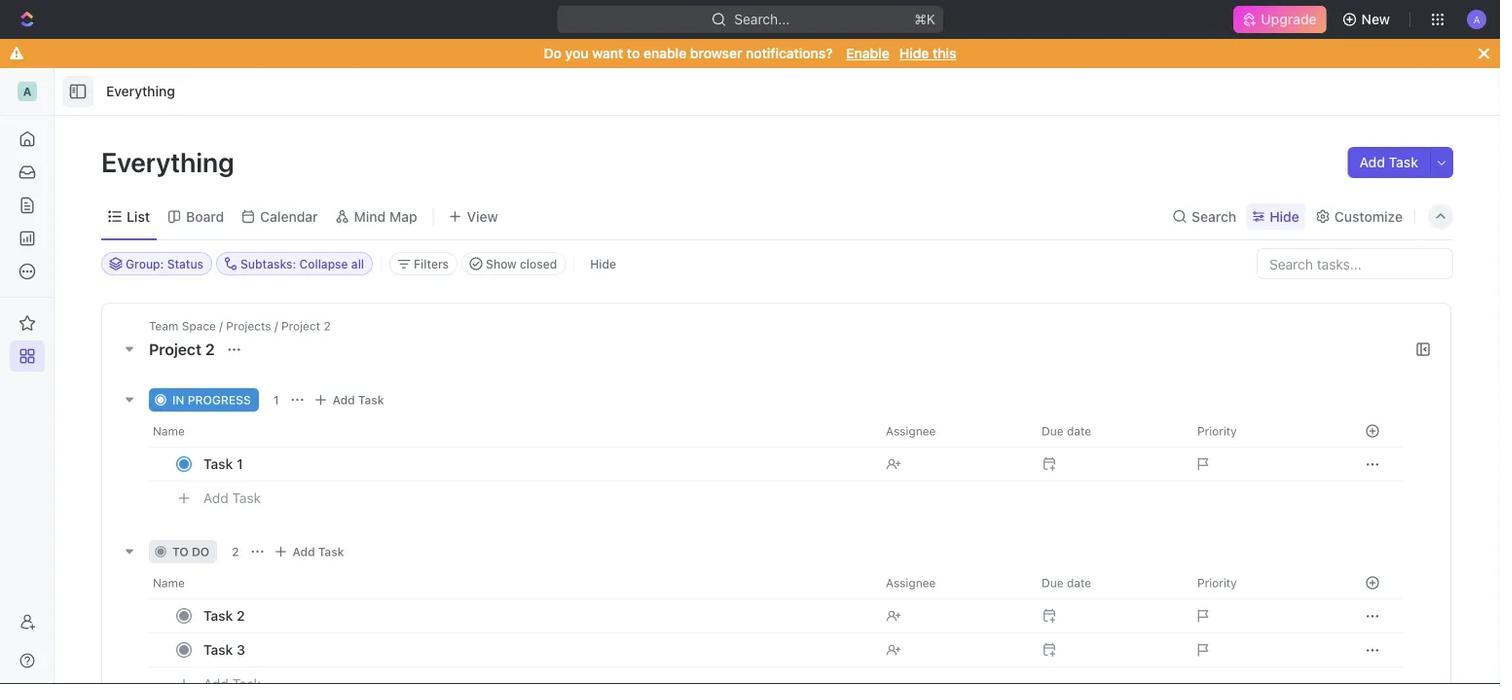 Task type: vqa. For each thing, say whether or not it's contained in the screenshot.
2 due date dropdown button
yes



Task type: locate. For each thing, give the bounding box(es) containing it.
1 vertical spatial priority
[[1197, 576, 1237, 590]]

1 vertical spatial due date
[[1042, 576, 1091, 590]]

a button
[[1461, 4, 1492, 35], [10, 76, 45, 107]]

filters button
[[389, 252, 458, 276]]

0 vertical spatial assignee button
[[874, 416, 1030, 447]]

1 vertical spatial assignee button
[[874, 568, 1030, 599]]

group: status
[[126, 257, 204, 271]]

2 priority from the top
[[1197, 576, 1237, 590]]

everything
[[106, 83, 175, 99], [101, 146, 240, 178]]

assignee for 1
[[886, 424, 936, 438]]

0 vertical spatial assignee
[[886, 424, 936, 438]]

0 horizontal spatial a
[[23, 85, 32, 98]]

2 vertical spatial hide
[[590, 257, 616, 271]]

in progress
[[172, 393, 251, 407]]

new
[[1362, 11, 1390, 27]]

0 vertical spatial due date button
[[1030, 416, 1186, 447]]

1 priority button from the top
[[1186, 416, 1341, 447]]

1 horizontal spatial to
[[627, 45, 640, 61]]

1 vertical spatial hide
[[1270, 208, 1299, 224]]

collapse
[[299, 257, 348, 271]]

project right projects
[[281, 319, 320, 333]]

2 due from the top
[[1042, 576, 1064, 590]]

2 due date from the top
[[1042, 576, 1091, 590]]

1
[[273, 393, 279, 407], [237, 456, 243, 472]]

customize
[[1334, 208, 1403, 224]]

want
[[592, 45, 623, 61]]

1 vertical spatial due
[[1042, 576, 1064, 590]]

group:
[[126, 257, 164, 271]]

2 name button from the top
[[149, 568, 874, 599]]

due
[[1042, 424, 1064, 438], [1042, 576, 1064, 590]]

name button up "task 2" link
[[149, 568, 874, 599]]

add
[[1359, 154, 1385, 170], [333, 393, 355, 407], [203, 490, 229, 506], [293, 545, 315, 559]]

in
[[172, 393, 184, 407]]

1 assignee from the top
[[886, 424, 936, 438]]

/ right projects
[[274, 319, 278, 333]]

subtasks:
[[241, 257, 296, 271]]

hide left this
[[899, 45, 929, 61]]

show closed
[[486, 257, 557, 271]]

due date
[[1042, 424, 1091, 438], [1042, 576, 1091, 590]]

1 name from the top
[[153, 424, 185, 438]]

project down team on the left top of the page
[[149, 340, 201, 359]]

0 vertical spatial to
[[627, 45, 640, 61]]

1 due from the top
[[1042, 424, 1064, 438]]

assignee button for 2
[[874, 568, 1030, 599]]

1 vertical spatial assignee
[[886, 576, 936, 590]]

calendar
[[260, 208, 318, 224]]

/ right "space"
[[219, 319, 223, 333]]

assignee button
[[874, 416, 1030, 447], [874, 568, 1030, 599]]

1 vertical spatial to
[[172, 545, 189, 559]]

board
[[186, 208, 224, 224]]

2 date from the top
[[1067, 576, 1091, 590]]

2 assignee button from the top
[[874, 568, 1030, 599]]

Search tasks... text field
[[1258, 249, 1452, 278]]

search
[[1192, 208, 1237, 224]]

1 horizontal spatial project
[[281, 319, 320, 333]]

search...
[[734, 11, 789, 27]]

list link
[[123, 203, 150, 230]]

0 horizontal spatial hide
[[590, 257, 616, 271]]

view button
[[442, 203, 505, 230]]

0 vertical spatial priority
[[1197, 424, 1237, 438]]

priority button for 1
[[1186, 416, 1341, 447]]

1 vertical spatial priority button
[[1186, 568, 1341, 599]]

0 vertical spatial due
[[1042, 424, 1064, 438]]

name down to do
[[153, 576, 185, 590]]

0 vertical spatial name button
[[149, 416, 874, 447]]

2 / from the left
[[274, 319, 278, 333]]

⌘k
[[914, 11, 935, 27]]

1 vertical spatial date
[[1067, 576, 1091, 590]]

show closed button
[[462, 252, 566, 276]]

date
[[1067, 424, 1091, 438], [1067, 576, 1091, 590]]

0 vertical spatial hide
[[899, 45, 929, 61]]

new button
[[1334, 4, 1402, 35]]

a for a dropdown button inside navigation
[[23, 85, 32, 98]]

1 horizontal spatial a button
[[1461, 4, 1492, 35]]

1 date from the top
[[1067, 424, 1091, 438]]

2 due date button from the top
[[1030, 568, 1186, 599]]

0 vertical spatial priority button
[[1186, 416, 1341, 447]]

priority
[[1197, 424, 1237, 438], [1197, 576, 1237, 590]]

all
[[351, 257, 364, 271]]

a for rightmost a dropdown button
[[1473, 13, 1480, 25]]

to
[[627, 45, 640, 61], [172, 545, 189, 559]]

1 vertical spatial a
[[23, 85, 32, 98]]

hide right search
[[1270, 208, 1299, 224]]

/
[[219, 319, 223, 333], [274, 319, 278, 333]]

1 due date from the top
[[1042, 424, 1091, 438]]

hide inside dropdown button
[[1270, 208, 1299, 224]]

1 vertical spatial due date button
[[1030, 568, 1186, 599]]

1 horizontal spatial 1
[[273, 393, 279, 407]]

priority for 2
[[1197, 576, 1237, 590]]

0 vertical spatial date
[[1067, 424, 1091, 438]]

1 vertical spatial project
[[149, 340, 201, 359]]

1 / from the left
[[219, 319, 223, 333]]

upgrade link
[[1234, 6, 1326, 33]]

enable
[[643, 45, 687, 61]]

a inside navigation
[[23, 85, 32, 98]]

due date button
[[1030, 416, 1186, 447], [1030, 568, 1186, 599]]

add task button
[[1348, 147, 1430, 178], [309, 388, 392, 412], [195, 487, 269, 510], [269, 540, 352, 564]]

apple's workspace, , element
[[18, 82, 37, 101]]

name button up task 1 link
[[149, 416, 874, 447]]

0 vertical spatial 1
[[273, 393, 279, 407]]

2 horizontal spatial hide
[[1270, 208, 1299, 224]]

priority button
[[1186, 416, 1341, 447], [1186, 568, 1341, 599]]

1 name button from the top
[[149, 416, 874, 447]]

1 horizontal spatial a
[[1473, 13, 1480, 25]]

do
[[544, 45, 562, 61]]

1 horizontal spatial hide
[[899, 45, 929, 61]]

1 assignee button from the top
[[874, 416, 1030, 447]]

add task
[[1359, 154, 1418, 170], [333, 393, 384, 407], [203, 490, 261, 506], [293, 545, 344, 559]]

2 name from the top
[[153, 576, 185, 590]]

hide
[[899, 45, 929, 61], [1270, 208, 1299, 224], [590, 257, 616, 271]]

3
[[237, 642, 245, 658]]

0 vertical spatial name
[[153, 424, 185, 438]]

task 1 link
[[199, 450, 870, 478]]

due for 2
[[1042, 576, 1064, 590]]

2 down collapse
[[324, 319, 331, 333]]

to left the do
[[172, 545, 189, 559]]

1 vertical spatial 1
[[237, 456, 243, 472]]

1 vertical spatial name button
[[149, 568, 874, 599]]

due date button for 1
[[1030, 416, 1186, 447]]

1 horizontal spatial /
[[274, 319, 278, 333]]

1 right the progress
[[273, 393, 279, 407]]

2 priority button from the top
[[1186, 568, 1341, 599]]

0 horizontal spatial /
[[219, 319, 223, 333]]

1 vertical spatial name
[[153, 576, 185, 590]]

1 due date button from the top
[[1030, 416, 1186, 447]]

team space / projects / project 2
[[149, 319, 331, 333]]

1 priority from the top
[[1197, 424, 1237, 438]]

0 horizontal spatial a button
[[10, 76, 45, 107]]

name
[[153, 424, 185, 438], [153, 576, 185, 590]]

to right want on the top of the page
[[627, 45, 640, 61]]

you
[[565, 45, 589, 61]]

0 vertical spatial project
[[281, 319, 320, 333]]

a
[[1473, 13, 1480, 25], [23, 85, 32, 98]]

2 assignee from the top
[[886, 576, 936, 590]]

1 vertical spatial a button
[[10, 76, 45, 107]]

1 down the progress
[[237, 456, 243, 472]]

view
[[467, 208, 498, 224]]

0 vertical spatial due date
[[1042, 424, 1091, 438]]

0 vertical spatial a button
[[1461, 4, 1492, 35]]

hide inside button
[[590, 257, 616, 271]]

name button
[[149, 416, 874, 447], [149, 568, 874, 599]]

task
[[1389, 154, 1418, 170], [358, 393, 384, 407], [203, 456, 233, 472], [232, 490, 261, 506], [318, 545, 344, 559], [203, 608, 233, 624], [203, 642, 233, 658]]

0 vertical spatial a
[[1473, 13, 1480, 25]]

hide right closed
[[590, 257, 616, 271]]

assignee
[[886, 424, 936, 438], [886, 576, 936, 590]]

everything link
[[101, 80, 180, 103]]

progress
[[188, 393, 251, 407]]

2
[[324, 319, 331, 333], [205, 340, 215, 359], [232, 545, 239, 559], [237, 608, 245, 624]]

task 1
[[203, 456, 243, 472]]

name down 'in'
[[153, 424, 185, 438]]

project
[[281, 319, 320, 333], [149, 340, 201, 359]]

due date button for 2
[[1030, 568, 1186, 599]]



Task type: describe. For each thing, give the bounding box(es) containing it.
filters
[[414, 257, 449, 271]]

due date for 1
[[1042, 424, 1091, 438]]

due date for 2
[[1042, 576, 1091, 590]]

assignee for 2
[[886, 576, 936, 590]]

view button
[[442, 194, 505, 239]]

this
[[933, 45, 956, 61]]

2 right the do
[[232, 545, 239, 559]]

task 3
[[203, 642, 245, 658]]

name button for 1
[[149, 416, 874, 447]]

mind map link
[[350, 203, 417, 230]]

name button for 2
[[149, 568, 874, 599]]

assignee button for 1
[[874, 416, 1030, 447]]

enable
[[846, 45, 890, 61]]

team
[[149, 319, 178, 333]]

priority for 1
[[1197, 424, 1237, 438]]

do
[[192, 545, 209, 559]]

upgrade
[[1261, 11, 1317, 27]]

2 down "space"
[[205, 340, 215, 359]]

name for to do
[[153, 576, 185, 590]]

due for 1
[[1042, 424, 1064, 438]]

mind map
[[354, 208, 417, 224]]

date for 1
[[1067, 424, 1091, 438]]

0 vertical spatial everything
[[106, 83, 175, 99]]

list
[[127, 208, 150, 224]]

mind
[[354, 208, 386, 224]]

2 up the 3
[[237, 608, 245, 624]]

priority button for 2
[[1186, 568, 1341, 599]]

map
[[389, 208, 417, 224]]

notifications?
[[746, 45, 833, 61]]

hide button
[[582, 252, 624, 276]]

task 2 link
[[199, 602, 870, 630]]

name for in progress
[[153, 424, 185, 438]]

sidebar navigation
[[0, 68, 55, 684]]

space
[[182, 319, 216, 333]]

board link
[[182, 203, 224, 230]]

subtasks: collapse all
[[241, 257, 364, 271]]

projects
[[226, 319, 271, 333]]

show
[[486, 257, 517, 271]]

do you want to enable browser notifications? enable hide this
[[544, 45, 956, 61]]

hide button
[[1246, 203, 1305, 230]]

search button
[[1166, 203, 1242, 230]]

0 horizontal spatial 1
[[237, 456, 243, 472]]

status
[[167, 257, 204, 271]]

1 vertical spatial everything
[[101, 146, 240, 178]]

closed
[[520, 257, 557, 271]]

task 3 link
[[199, 636, 870, 664]]

to do
[[172, 545, 209, 559]]

0 horizontal spatial to
[[172, 545, 189, 559]]

0 horizontal spatial project
[[149, 340, 201, 359]]

customize button
[[1309, 203, 1409, 230]]

a button inside navigation
[[10, 76, 45, 107]]

date for 2
[[1067, 576, 1091, 590]]

browser
[[690, 45, 742, 61]]

project 2
[[149, 340, 219, 359]]

task 2
[[203, 608, 245, 624]]

calendar link
[[256, 203, 318, 230]]



